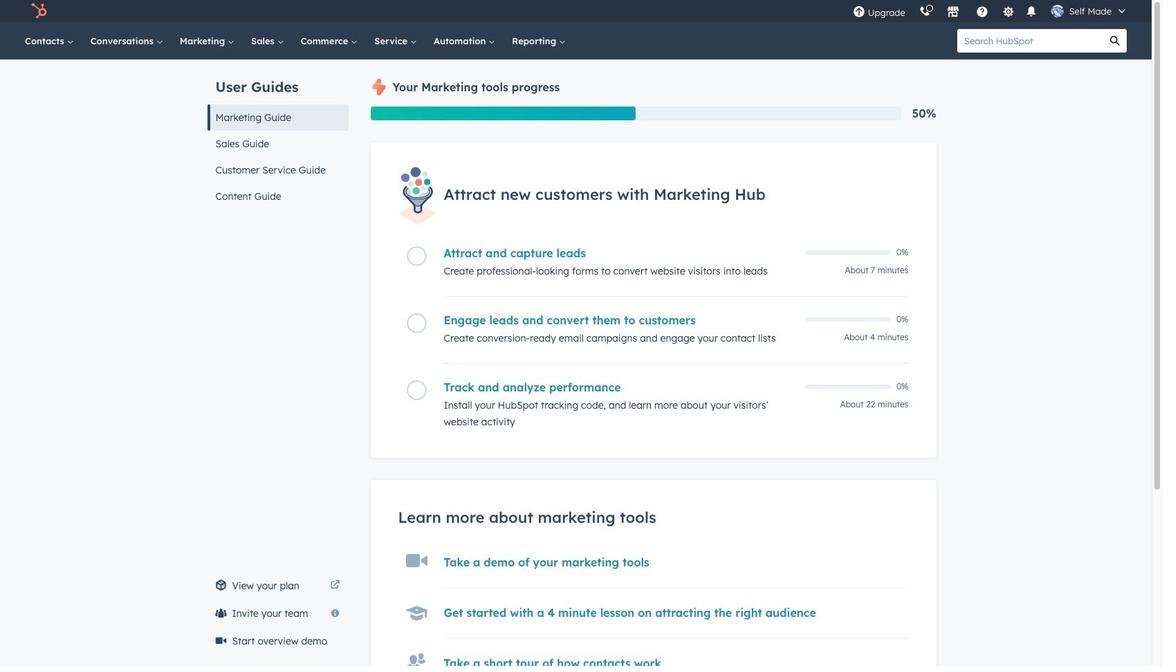 Task type: vqa. For each thing, say whether or not it's contained in the screenshot.
menu
yes



Task type: locate. For each thing, give the bounding box(es) containing it.
menu
[[846, 0, 1136, 22]]

Search HubSpot search field
[[958, 29, 1104, 53]]

progress bar
[[371, 107, 636, 120]]

user guides element
[[207, 60, 349, 210]]

marketplaces image
[[947, 6, 960, 19]]



Task type: describe. For each thing, give the bounding box(es) containing it.
link opens in a new window image
[[331, 581, 340, 591]]

link opens in a new window image
[[331, 578, 340, 595]]

ruby anderson image
[[1052, 5, 1064, 17]]



